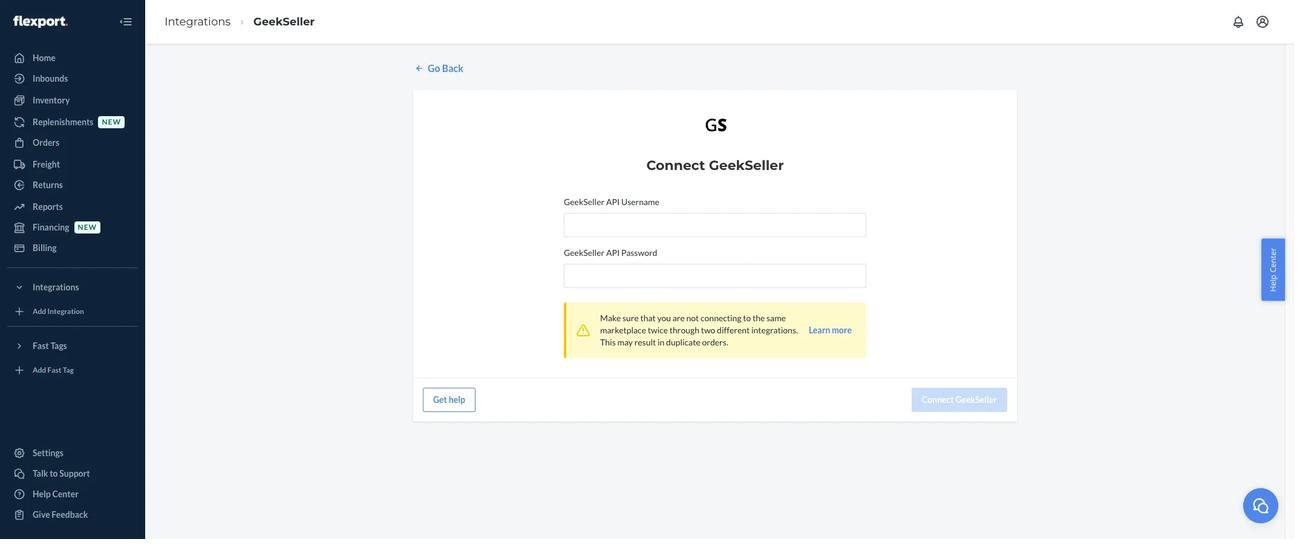 Task type: vqa. For each thing, say whether or not it's contained in the screenshot.
"Make" at the bottom of page
yes



Task type: locate. For each thing, give the bounding box(es) containing it.
1 horizontal spatial new
[[102, 118, 121, 127]]

connect geekseller button
[[912, 388, 1008, 412]]

0 vertical spatial to
[[744, 313, 751, 323]]

api for password
[[606, 247, 620, 258]]

two
[[701, 325, 716, 335]]

new down reports link
[[78, 223, 97, 232]]

back
[[442, 62, 464, 74]]

0 vertical spatial new
[[102, 118, 121, 127]]

go back button
[[413, 62, 464, 76]]

username
[[622, 197, 660, 207]]

api
[[606, 197, 620, 207], [606, 247, 620, 258]]

geekseller
[[254, 15, 315, 28], [709, 157, 784, 174], [564, 197, 605, 207], [564, 247, 605, 258], [956, 395, 998, 405]]

help center button
[[1262, 239, 1286, 301]]

add
[[33, 307, 46, 316], [33, 366, 46, 375]]

talk to support
[[33, 469, 90, 479]]

1 horizontal spatial help center
[[1268, 248, 1279, 292]]

connect geekseller inside "button"
[[922, 395, 998, 405]]

settings link
[[7, 444, 138, 463]]

give
[[33, 510, 50, 520]]

1 horizontal spatial connect geekseller
[[922, 395, 998, 405]]

freight link
[[7, 155, 138, 174]]

1 vertical spatial add
[[33, 366, 46, 375]]

new
[[102, 118, 121, 127], [78, 223, 97, 232]]

0 horizontal spatial new
[[78, 223, 97, 232]]

1 vertical spatial connect geekseller
[[922, 395, 998, 405]]

connect
[[647, 157, 706, 174], [922, 395, 954, 405]]

0 horizontal spatial help
[[33, 489, 51, 499]]

fast inside fast tags dropdown button
[[33, 341, 49, 351]]

marketplace
[[600, 325, 647, 335]]

0 vertical spatial integrations
[[165, 15, 231, 28]]

0 horizontal spatial to
[[50, 469, 58, 479]]

add for add fast tag
[[33, 366, 46, 375]]

to left the
[[744, 313, 751, 323]]

1 vertical spatial help
[[33, 489, 51, 499]]

integrations
[[165, 15, 231, 28], [33, 282, 79, 292]]

add left integration
[[33, 307, 46, 316]]

reports link
[[7, 197, 138, 217]]

1 horizontal spatial to
[[744, 313, 751, 323]]

connect inside "button"
[[922, 395, 954, 405]]

sure
[[623, 313, 639, 323]]

close navigation image
[[119, 15, 133, 29]]

home link
[[7, 48, 138, 68]]

add down fast tags
[[33, 366, 46, 375]]

integrations inside 'dropdown button'
[[33, 282, 79, 292]]

None password field
[[564, 264, 867, 288]]

reports
[[33, 202, 63, 212]]

1 horizontal spatial integrations
[[165, 15, 231, 28]]

0 vertical spatial center
[[1268, 248, 1279, 272]]

api left password on the top of page
[[606, 247, 620, 258]]

0 horizontal spatial integrations
[[33, 282, 79, 292]]

billing
[[33, 243, 57, 253]]

geekseller inside breadcrumbs navigation
[[254, 15, 315, 28]]

api left "username"
[[606, 197, 620, 207]]

billing link
[[7, 239, 138, 258]]

add integration link
[[7, 302, 138, 321]]

more
[[832, 325, 852, 335]]

0 vertical spatial help center
[[1268, 248, 1279, 292]]

go back
[[428, 62, 464, 74]]

learn more button
[[809, 324, 852, 336]]

are
[[673, 313, 685, 323]]

talk to support link
[[7, 464, 138, 484]]

2 add from the top
[[33, 366, 46, 375]]

1 vertical spatial connect
[[922, 395, 954, 405]]

tag
[[63, 366, 74, 375]]

1 vertical spatial to
[[50, 469, 58, 479]]

0 vertical spatial help
[[1268, 275, 1279, 292]]

make
[[600, 313, 621, 323]]

1 vertical spatial fast
[[48, 366, 61, 375]]

integration
[[48, 307, 84, 316]]

0 horizontal spatial center
[[52, 489, 79, 499]]

0 vertical spatial api
[[606, 197, 620, 207]]

password
[[622, 247, 658, 258]]

returns
[[33, 180, 63, 190]]

0 vertical spatial connect geekseller
[[647, 157, 784, 174]]

feedback
[[52, 510, 88, 520]]

integrations link
[[165, 15, 231, 28]]

new up orders link
[[102, 118, 121, 127]]

fast left the tags
[[33, 341, 49, 351]]

help center inside help center link
[[33, 489, 79, 499]]

tags
[[50, 341, 67, 351]]

geekseller for geekseller api password
[[564, 247, 605, 258]]

1 vertical spatial new
[[78, 223, 97, 232]]

help center
[[1268, 248, 1279, 292], [33, 489, 79, 499]]

flexport logo image
[[13, 16, 68, 28]]

1 horizontal spatial center
[[1268, 248, 1279, 272]]

help
[[1268, 275, 1279, 292], [33, 489, 51, 499]]

give feedback button
[[7, 505, 138, 525]]

you
[[658, 313, 671, 323]]

the
[[753, 313, 765, 323]]

0 horizontal spatial help center
[[33, 489, 79, 499]]

None text field
[[564, 213, 867, 237]]

1 horizontal spatial connect
[[922, 395, 954, 405]]

to right talk
[[50, 469, 58, 479]]

inbounds
[[33, 73, 68, 84]]

0 vertical spatial fast
[[33, 341, 49, 351]]

get help
[[433, 395, 465, 405]]

this
[[600, 337, 616, 347]]

0 horizontal spatial connect
[[647, 157, 706, 174]]

0 vertical spatial add
[[33, 307, 46, 316]]

1 vertical spatial api
[[606, 247, 620, 258]]

go
[[428, 62, 440, 74]]

integrations.
[[752, 325, 798, 335]]

fast left tag
[[48, 366, 61, 375]]

geekseller api password
[[564, 247, 658, 258]]

1 vertical spatial help center
[[33, 489, 79, 499]]

1 horizontal spatial help
[[1268, 275, 1279, 292]]

to
[[744, 313, 751, 323], [50, 469, 58, 479]]

learn
[[809, 325, 831, 335]]

that
[[641, 313, 656, 323]]

2 api from the top
[[606, 247, 620, 258]]

connect geekseller
[[647, 157, 784, 174], [922, 395, 998, 405]]

1 api from the top
[[606, 197, 620, 207]]

1 vertical spatial integrations
[[33, 282, 79, 292]]

center
[[1268, 248, 1279, 272], [52, 489, 79, 499]]

get help button
[[423, 388, 476, 412]]

1 add from the top
[[33, 307, 46, 316]]

settings
[[33, 448, 64, 458]]

fast
[[33, 341, 49, 351], [48, 366, 61, 375]]

geekseller inside "button"
[[956, 395, 998, 405]]



Task type: describe. For each thing, give the bounding box(es) containing it.
inbounds link
[[7, 69, 138, 88]]

returns link
[[7, 176, 138, 195]]

same
[[767, 313, 786, 323]]

replenishments
[[33, 117, 93, 127]]

add fast tag link
[[7, 361, 138, 380]]

new for replenishments
[[102, 118, 121, 127]]

give feedback
[[33, 510, 88, 520]]

geekseller for geekseller api username
[[564, 197, 605, 207]]

help center inside help center button
[[1268, 248, 1279, 292]]

1 vertical spatial center
[[52, 489, 79, 499]]

fast tags button
[[7, 337, 138, 356]]

duplicate
[[667, 337, 701, 347]]

may
[[618, 337, 633, 347]]

freight
[[33, 159, 60, 169]]

inventory
[[33, 95, 70, 105]]

open account menu image
[[1256, 15, 1271, 29]]

0 horizontal spatial connect geekseller
[[647, 157, 784, 174]]

inventory link
[[7, 91, 138, 110]]

orders.
[[702, 337, 729, 347]]

in
[[658, 337, 665, 347]]

breadcrumbs navigation
[[155, 4, 325, 40]]

add integration
[[33, 307, 84, 316]]

through
[[670, 325, 700, 335]]

different
[[717, 325, 750, 335]]

fast inside add fast tag link
[[48, 366, 61, 375]]

help inside button
[[1268, 275, 1279, 292]]

center inside button
[[1268, 248, 1279, 272]]

0 vertical spatial connect
[[647, 157, 706, 174]]

talk
[[33, 469, 48, 479]]

result
[[635, 337, 656, 347]]

add fast tag
[[33, 366, 74, 375]]

twice
[[648, 325, 668, 335]]

geekseller link
[[254, 15, 315, 28]]

new for financing
[[78, 223, 97, 232]]

financing
[[33, 222, 69, 232]]

orders link
[[7, 133, 138, 153]]

geekseller for geekseller
[[254, 15, 315, 28]]

connecting
[[701, 313, 742, 323]]

not
[[687, 313, 699, 323]]

make sure that you are not connecting to the same marketplace twice through two different integrations. this may result in duplicate orders.
[[600, 313, 798, 347]]

integrations inside breadcrumbs navigation
[[165, 15, 231, 28]]

to inside the make sure that you are not connecting to the same marketplace twice through two different integrations. this may result in duplicate orders.
[[744, 313, 751, 323]]

support
[[59, 469, 90, 479]]

open notifications image
[[1232, 15, 1246, 29]]

geekseller api username
[[564, 197, 660, 207]]

ojiud image
[[1252, 497, 1271, 515]]

integrations button
[[7, 278, 138, 297]]

fast tags
[[33, 341, 67, 351]]

add for add integration
[[33, 307, 46, 316]]

orders
[[33, 137, 59, 148]]

help
[[449, 395, 465, 405]]

api for username
[[606, 197, 620, 207]]

learn more
[[809, 325, 852, 335]]

get
[[433, 395, 447, 405]]

help center link
[[7, 485, 138, 504]]

home
[[33, 53, 56, 63]]



